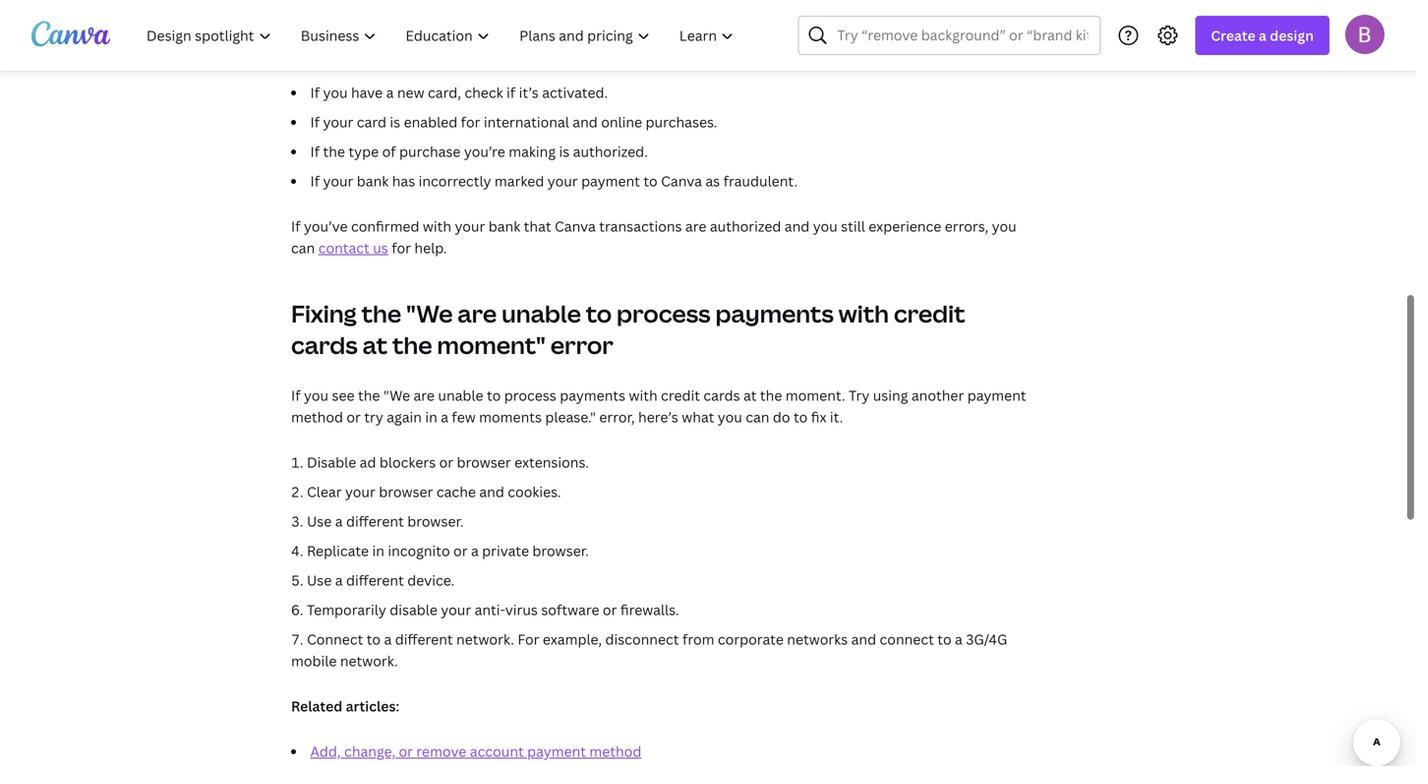 Task type: describe. For each thing, give the bounding box(es) containing it.
are inside if you see the "we are unable to process payments with credit cards at the moment. try using another payment method or try again in a few moments please." error, here's what you can do to fix it.
[[414, 386, 435, 405]]

virus
[[505, 601, 538, 619]]

bank inside if you've confirmed with your bank that canva transactions are authorized and you still experience errors, you can
[[489, 217, 521, 236]]

1 horizontal spatial method
[[590, 742, 642, 761]]

related articles:
[[291, 697, 400, 716]]

if for if you've confirmed with your bank that canva transactions are authorized and you still experience errors, you can
[[291, 217, 301, 236]]

remove
[[417, 742, 467, 761]]

0 vertical spatial is
[[390, 113, 401, 131]]

marked
[[495, 172, 544, 190]]

payments inside if you see the "we are unable to process payments with credit cards at the moment. try using another payment method or try again in a few moments please." error, here's what you can do to fix it.
[[560, 386, 626, 405]]

software
[[541, 601, 600, 619]]

if for if you have a new card, check if it's activated.
[[310, 83, 320, 102]]

bob builder image
[[1346, 15, 1385, 54]]

use for use a different device.
[[307, 571, 332, 590]]

are inside if you've confirmed with your bank that canva transactions are authorized and you still experience errors, you can
[[686, 217, 707, 236]]

corporate
[[718, 630, 784, 649]]

please."
[[545, 408, 596, 426]]

the up try
[[358, 386, 380, 405]]

ad
[[360, 453, 376, 472]]

1 vertical spatial browser
[[379, 483, 433, 501]]

the up the do
[[760, 386, 783, 405]]

payments inside fixing the "we are unable to process payments with credit cards at the moment" error
[[716, 298, 834, 330]]

another
[[912, 386, 964, 405]]

1 vertical spatial for
[[392, 239, 411, 257]]

different for device.
[[346, 571, 404, 590]]

replicate
[[307, 542, 369, 560]]

process inside if you see the "we are unable to process payments with credit cards at the moment. try using another payment method or try again in a few moments please." error, here's what you can do to fix it.
[[504, 386, 557, 405]]

us
[[373, 239, 388, 257]]

contact
[[318, 239, 370, 257]]

type
[[349, 142, 379, 161]]

it.
[[830, 408, 844, 426]]

moment"
[[437, 329, 546, 361]]

again
[[387, 408, 422, 426]]

design
[[1270, 26, 1314, 45]]

your left anti-
[[441, 601, 471, 619]]

use for use a different browser.
[[307, 512, 332, 531]]

your down ad
[[345, 483, 376, 501]]

connect to a different network. for example, disconnect from corporate networks and connect to a 3g/4g mobile network.
[[291, 630, 1008, 670]]

online
[[601, 113, 643, 131]]

purchases.
[[646, 113, 718, 131]]

card
[[357, 113, 387, 131]]

private
[[482, 542, 529, 560]]

help.
[[415, 239, 447, 257]]

few
[[452, 408, 476, 426]]

0 vertical spatial payment
[[582, 172, 640, 190]]

extensions.
[[515, 453, 589, 472]]

you right what
[[718, 408, 743, 426]]

device.
[[408, 571, 455, 590]]

credit inside fixing the "we are unable to process payments with credit cards at the moment" error
[[894, 298, 966, 330]]

method inside if you see the "we are unable to process payments with credit cards at the moment. try using another payment method or try again in a few moments please." error, here's what you can do to fix it.
[[291, 408, 343, 426]]

add,
[[310, 742, 341, 761]]

and inside connect to a different network. for example, disconnect from corporate networks and connect to a 3g/4g mobile network.
[[852, 630, 877, 649]]

cookies.
[[508, 483, 561, 501]]

with inside fixing the "we are unable to process payments with credit cards at the moment" error
[[839, 298, 889, 330]]

with inside if you've confirmed with your bank that canva transactions are authorized and you still experience errors, you can
[[423, 217, 452, 236]]

cards inside fixing the "we are unable to process payments with credit cards at the moment" error
[[291, 329, 358, 361]]

disable ad blockers or browser extensions.
[[307, 453, 589, 472]]

moment.
[[786, 386, 846, 405]]

or inside if you see the "we are unable to process payments with credit cards at the moment. try using another payment method or try again in a few moments please." error, here's what you can do to fix it.
[[347, 408, 361, 426]]

authorized
[[710, 217, 782, 236]]

try
[[364, 408, 384, 426]]

or right software
[[603, 601, 617, 619]]

as
[[706, 172, 720, 190]]

activated.
[[542, 83, 608, 102]]

create a design button
[[1196, 16, 1330, 55]]

related
[[291, 697, 343, 716]]

add, change, or remove account payment method link
[[310, 742, 642, 761]]

if for if your bank has incorrectly marked your payment to canva as fraudulent.
[[310, 172, 320, 190]]

you left see
[[304, 386, 329, 405]]

temporarily
[[307, 601, 386, 619]]

and inside if you've confirmed with your bank that canva transactions are authorized and you still experience errors, you can
[[785, 217, 810, 236]]

and right cache
[[479, 483, 505, 501]]

create a design
[[1211, 26, 1314, 45]]

create
[[1211, 26, 1256, 45]]

you've
[[304, 217, 348, 236]]

you left have
[[323, 83, 348, 102]]

replicate in incognito or a private browser.
[[307, 542, 589, 560]]

your down type
[[323, 172, 354, 190]]

or right incognito
[[454, 542, 468, 560]]

cache
[[437, 483, 476, 501]]

mobile
[[291, 652, 337, 670]]

here's
[[639, 408, 679, 426]]

you right errors,
[[992, 217, 1017, 236]]

if your bank has incorrectly marked your payment to canva as fraudulent.
[[310, 172, 798, 190]]

or left remove
[[399, 742, 413, 761]]

you're
[[464, 142, 506, 161]]

purchase
[[399, 142, 461, 161]]

international
[[484, 113, 569, 131]]

disable
[[390, 601, 438, 619]]

use a different browser.
[[307, 512, 464, 531]]

change,
[[344, 742, 396, 761]]

using
[[873, 386, 908, 405]]

still
[[841, 217, 866, 236]]

fix
[[811, 408, 827, 426]]

0 vertical spatial network.
[[457, 630, 514, 649]]

confirmed
[[351, 217, 420, 236]]

in inside if you see the "we are unable to process payments with credit cards at the moment. try using another payment method or try again in a few moments please." error, here's what you can do to fix it.
[[425, 408, 438, 426]]

error,
[[600, 408, 635, 426]]

use a different device.
[[307, 571, 455, 590]]

making
[[509, 142, 556, 161]]

if for if the type of purchase you're making is authorized.
[[310, 142, 320, 161]]

try
[[849, 386, 870, 405]]

a left new
[[386, 83, 394, 102]]

from
[[683, 630, 715, 649]]

account
[[470, 742, 524, 761]]

your left card
[[323, 113, 354, 131]]

and down activated.
[[573, 113, 598, 131]]

example,
[[543, 630, 602, 649]]

firewalls.
[[621, 601, 679, 619]]

contact us link
[[318, 239, 388, 257]]

if
[[507, 83, 516, 102]]



Task type: vqa. For each thing, say whether or not it's contained in the screenshot.
virus in the bottom of the page
yes



Task type: locate. For each thing, give the bounding box(es) containing it.
bank down type
[[357, 172, 389, 190]]

payment
[[582, 172, 640, 190], [968, 386, 1027, 405], [527, 742, 586, 761]]

1 vertical spatial unable
[[438, 386, 484, 405]]

that
[[524, 217, 552, 236]]

can inside if you see the "we are unable to process payments with credit cards at the moment. try using another payment method or try again in a few moments please." error, here's what you can do to fix it.
[[746, 408, 770, 426]]

see
[[332, 386, 355, 405]]

0 horizontal spatial bank
[[357, 172, 389, 190]]

2 horizontal spatial with
[[839, 298, 889, 330]]

network. down connect
[[340, 652, 398, 670]]

your down making
[[548, 172, 578, 190]]

1 vertical spatial is
[[559, 142, 570, 161]]

can left the do
[[746, 408, 770, 426]]

browser
[[457, 453, 511, 472], [379, 483, 433, 501]]

0 vertical spatial method
[[291, 408, 343, 426]]

1 vertical spatial can
[[746, 408, 770, 426]]

at left moment. on the bottom right of the page
[[744, 386, 757, 405]]

0 horizontal spatial payments
[[560, 386, 626, 405]]

fraudulent.
[[724, 172, 798, 190]]

if
[[310, 83, 320, 102], [310, 113, 320, 131], [310, 142, 320, 161], [310, 172, 320, 190], [291, 217, 301, 236], [291, 386, 301, 405]]

your down incorrectly in the top left of the page
[[455, 217, 485, 236]]

the up again
[[393, 329, 432, 361]]

0 vertical spatial at
[[363, 329, 388, 361]]

bank left that
[[489, 217, 521, 236]]

or up cache
[[439, 453, 454, 472]]

unable inside if you see the "we are unable to process payments with credit cards at the moment. try using another payment method or try again in a few moments please." error, here's what you can do to fix it.
[[438, 386, 484, 405]]

1 horizontal spatial payments
[[716, 298, 834, 330]]

Try "remove background" or "brand kit" search field
[[838, 17, 1088, 54]]

credit inside if you see the "we are unable to process payments with credit cards at the moment. try using another payment method or try again in a few moments please." error, here's what you can do to fix it.
[[661, 386, 700, 405]]

credit
[[894, 298, 966, 330], [661, 386, 700, 405]]

0 horizontal spatial cards
[[291, 329, 358, 361]]

1 horizontal spatial cards
[[704, 386, 740, 405]]

a down replicate
[[335, 571, 343, 590]]

2 use from the top
[[307, 571, 332, 590]]

0 vertical spatial process
[[617, 298, 711, 330]]

1 vertical spatial process
[[504, 386, 557, 405]]

are
[[686, 217, 707, 236], [458, 298, 497, 330], [414, 386, 435, 405]]

incognito
[[388, 542, 450, 560]]

0 vertical spatial in
[[425, 408, 438, 426]]

different for browser.
[[346, 512, 404, 531]]

payments up the please."
[[560, 386, 626, 405]]

a left 3g/4g on the right
[[955, 630, 963, 649]]

it's
[[519, 83, 539, 102]]

1 horizontal spatial for
[[461, 113, 481, 131]]

to inside fixing the "we are unable to process payments with credit cards at the moment" error
[[586, 298, 612, 330]]

1 vertical spatial payment
[[968, 386, 1027, 405]]

if for if you see the "we are unable to process payments with credit cards at the moment. try using another payment method or try again in a few moments please." error, here's what you can do to fix it.
[[291, 386, 301, 405]]

you left still
[[813, 217, 838, 236]]

blockers
[[380, 453, 436, 472]]

1 horizontal spatial with
[[629, 386, 658, 405]]

1 vertical spatial method
[[590, 742, 642, 761]]

1 vertical spatial payments
[[560, 386, 626, 405]]

0 horizontal spatial network.
[[340, 652, 398, 670]]

1 horizontal spatial network.
[[457, 630, 514, 649]]

0 horizontal spatial at
[[363, 329, 388, 361]]

0 vertical spatial browser
[[457, 453, 511, 472]]

if inside if you see the "we are unable to process payments with credit cards at the moment. try using another payment method or try again in a few moments please." error, here's what you can do to fix it.
[[291, 386, 301, 405]]

enabled
[[404, 113, 458, 131]]

connect
[[880, 630, 935, 649]]

payment right another
[[968, 386, 1027, 405]]

1 vertical spatial at
[[744, 386, 757, 405]]

at right fixing
[[363, 329, 388, 361]]

if your card is enabled for international and online purchases.
[[310, 113, 718, 131]]

1 vertical spatial are
[[458, 298, 497, 330]]

a up replicate
[[335, 512, 343, 531]]

use down clear
[[307, 512, 332, 531]]

0 vertical spatial credit
[[894, 298, 966, 330]]

0 horizontal spatial with
[[423, 217, 452, 236]]

1 vertical spatial network.
[[340, 652, 398, 670]]

if up you've
[[310, 172, 320, 190]]

cards up what
[[704, 386, 740, 405]]

different up replicate
[[346, 512, 404, 531]]

error
[[551, 329, 614, 361]]

or
[[347, 408, 361, 426], [439, 453, 454, 472], [454, 542, 468, 560], [603, 601, 617, 619], [399, 742, 413, 761]]

to
[[644, 172, 658, 190], [586, 298, 612, 330], [487, 386, 501, 405], [794, 408, 808, 426], [367, 630, 381, 649], [938, 630, 952, 649]]

if left card
[[310, 113, 320, 131]]

contact us for help.
[[318, 239, 447, 257]]

if you've confirmed with your bank that canva transactions are authorized and you still experience errors, you can
[[291, 217, 1017, 257]]

0 vertical spatial cards
[[291, 329, 358, 361]]

"we inside fixing the "we are unable to process payments with credit cards at the moment" error
[[406, 298, 453, 330]]

different inside connect to a different network. for example, disconnect from corporate networks and connect to a 3g/4g mobile network.
[[395, 630, 453, 649]]

1 vertical spatial credit
[[661, 386, 700, 405]]

1 vertical spatial cards
[[704, 386, 740, 405]]

2 vertical spatial are
[[414, 386, 435, 405]]

you
[[323, 83, 348, 102], [813, 217, 838, 236], [992, 217, 1017, 236], [304, 386, 329, 405], [718, 408, 743, 426]]

is
[[390, 113, 401, 131], [559, 142, 570, 161]]

cards up see
[[291, 329, 358, 361]]

0 horizontal spatial are
[[414, 386, 435, 405]]

the right fixing
[[362, 298, 402, 330]]

do
[[773, 408, 791, 426]]

for
[[518, 630, 540, 649]]

at
[[363, 329, 388, 361], [744, 386, 757, 405]]

a left the few
[[441, 408, 449, 426]]

browser. down the clear your browser cache and cookies.
[[408, 512, 464, 531]]

transactions
[[599, 217, 682, 236]]

1 vertical spatial in
[[372, 542, 385, 560]]

a inside dropdown button
[[1259, 26, 1267, 45]]

a left private
[[471, 542, 479, 560]]

browser.
[[408, 512, 464, 531], [533, 542, 589, 560]]

1 vertical spatial "we
[[384, 386, 410, 405]]

errors,
[[945, 217, 989, 236]]

canva right that
[[555, 217, 596, 236]]

payment inside if you see the "we are unable to process payments with credit cards at the moment. try using another payment method or try again in a few moments please." error, here's what you can do to fix it.
[[968, 386, 1027, 405]]

browser. right private
[[533, 542, 589, 560]]

have
[[351, 83, 383, 102]]

1 horizontal spatial browser
[[457, 453, 511, 472]]

process inside fixing the "we are unable to process payments with credit cards at the moment" error
[[617, 298, 711, 330]]

in right again
[[425, 408, 438, 426]]

networks
[[787, 630, 848, 649]]

with up here's
[[629, 386, 658, 405]]

2 vertical spatial payment
[[527, 742, 586, 761]]

can inside if you've confirmed with your bank that canva transactions are authorized and you still experience errors, you can
[[291, 239, 315, 257]]

1 vertical spatial bank
[[489, 217, 521, 236]]

canva left as
[[661, 172, 702, 190]]

is up the if your bank has incorrectly marked your payment to canva as fraudulent.
[[559, 142, 570, 161]]

0 vertical spatial canva
[[661, 172, 702, 190]]

0 horizontal spatial canva
[[555, 217, 596, 236]]

different up 'temporarily'
[[346, 571, 404, 590]]

unable
[[502, 298, 581, 330], [438, 386, 484, 405]]

payment down authorized.
[[582, 172, 640, 190]]

network.
[[457, 630, 514, 649], [340, 652, 398, 670]]

if inside if you've confirmed with your bank that canva transactions are authorized and you still experience errors, you can
[[291, 217, 301, 236]]

if you see the "we are unable to process payments with credit cards at the moment. try using another payment method or try again in a few moments please." error, here's what you can do to fix it.
[[291, 386, 1027, 426]]

credit up another
[[894, 298, 966, 330]]

with up help.
[[423, 217, 452, 236]]

3g/4g
[[966, 630, 1008, 649]]

network. down anti-
[[457, 630, 514, 649]]

browser down blockers on the bottom left
[[379, 483, 433, 501]]

0 vertical spatial can
[[291, 239, 315, 257]]

1 vertical spatial browser.
[[533, 542, 589, 560]]

0 vertical spatial use
[[307, 512, 332, 531]]

cards inside if you see the "we are unable to process payments with credit cards at the moment. try using another payment method or try again in a few moments please." error, here's what you can do to fix it.
[[704, 386, 740, 405]]

2 horizontal spatial are
[[686, 217, 707, 236]]

your inside if you've confirmed with your bank that canva transactions are authorized and you still experience errors, you can
[[455, 217, 485, 236]]

0 horizontal spatial is
[[390, 113, 401, 131]]

1 vertical spatial canva
[[555, 217, 596, 236]]

with inside if you see the "we are unable to process payments with credit cards at the moment. try using another payment method or try again in a few moments please." error, here's what you can do to fix it.
[[629, 386, 658, 405]]

1 vertical spatial use
[[307, 571, 332, 590]]

if left have
[[310, 83, 320, 102]]

for right us in the top left of the page
[[392, 239, 411, 257]]

different
[[346, 512, 404, 531], [346, 571, 404, 590], [395, 630, 453, 649]]

"we up again
[[384, 386, 410, 405]]

process
[[617, 298, 711, 330], [504, 386, 557, 405]]

0 horizontal spatial credit
[[661, 386, 700, 405]]

if left see
[[291, 386, 301, 405]]

what
[[682, 408, 715, 426]]

0 vertical spatial for
[[461, 113, 481, 131]]

1 horizontal spatial bank
[[489, 217, 521, 236]]

of
[[382, 142, 396, 161]]

articles:
[[346, 697, 400, 716]]

0 vertical spatial bank
[[357, 172, 389, 190]]

"we inside if you see the "we are unable to process payments with credit cards at the moment. try using another payment method or try again in a few moments please." error, here's what you can do to fix it.
[[384, 386, 410, 405]]

a down disable
[[384, 630, 392, 649]]

1 use from the top
[[307, 512, 332, 531]]

1 horizontal spatial in
[[425, 408, 438, 426]]

payment right account
[[527, 742, 586, 761]]

fixing the "we are unable to process payments with credit cards at the moment" error
[[291, 298, 966, 361]]

experience
[[869, 217, 942, 236]]

moments
[[479, 408, 542, 426]]

can down you've
[[291, 239, 315, 257]]

0 horizontal spatial browser
[[379, 483, 433, 501]]

with
[[423, 217, 452, 236], [839, 298, 889, 330], [629, 386, 658, 405]]

use down replicate
[[307, 571, 332, 590]]

1 horizontal spatial process
[[617, 298, 711, 330]]

0 horizontal spatial can
[[291, 239, 315, 257]]

canva
[[661, 172, 702, 190], [555, 217, 596, 236]]

top level navigation element
[[134, 16, 751, 55]]

0 horizontal spatial process
[[504, 386, 557, 405]]

0 horizontal spatial method
[[291, 408, 343, 426]]

0 vertical spatial with
[[423, 217, 452, 236]]

1 horizontal spatial at
[[744, 386, 757, 405]]

payments
[[716, 298, 834, 330], [560, 386, 626, 405]]

unable inside fixing the "we are unable to process payments with credit cards at the moment" error
[[502, 298, 581, 330]]

at inside fixing the "we are unable to process payments with credit cards at the moment" error
[[363, 329, 388, 361]]

can
[[291, 239, 315, 257], [746, 408, 770, 426]]

in
[[425, 408, 438, 426], [372, 542, 385, 560]]

different down disable
[[395, 630, 453, 649]]

0 vertical spatial unable
[[502, 298, 581, 330]]

0 horizontal spatial browser.
[[408, 512, 464, 531]]

and
[[573, 113, 598, 131], [785, 217, 810, 236], [479, 483, 505, 501], [852, 630, 877, 649]]

1 horizontal spatial unable
[[502, 298, 581, 330]]

incorrectly
[[419, 172, 491, 190]]

if for if your card is enabled for international and online purchases.
[[310, 113, 320, 131]]

and right authorized
[[785, 217, 810, 236]]

0 horizontal spatial unable
[[438, 386, 484, 405]]

authorized.
[[573, 142, 648, 161]]

card,
[[428, 83, 461, 102]]

a left design
[[1259, 26, 1267, 45]]

if left you've
[[291, 217, 301, 236]]

the left type
[[323, 142, 345, 161]]

1 vertical spatial with
[[839, 298, 889, 330]]

unable down that
[[502, 298, 581, 330]]

process down if you've confirmed with your bank that canva transactions are authorized and you still experience errors, you can at the top of the page
[[617, 298, 711, 330]]

payments up moment. on the bottom right of the page
[[716, 298, 834, 330]]

with up try on the right of the page
[[839, 298, 889, 330]]

1 horizontal spatial browser.
[[533, 542, 589, 560]]

1 horizontal spatial can
[[746, 408, 770, 426]]

has
[[392, 172, 415, 190]]

or left try
[[347, 408, 361, 426]]

credit up what
[[661, 386, 700, 405]]

0 vertical spatial "we
[[406, 298, 453, 330]]

new
[[397, 83, 425, 102]]

1 horizontal spatial are
[[458, 298, 497, 330]]

temporarily disable your anti-virus software or firewalls.
[[307, 601, 679, 619]]

unable up the few
[[438, 386, 484, 405]]

the
[[323, 142, 345, 161], [362, 298, 402, 330], [393, 329, 432, 361], [358, 386, 380, 405], [760, 386, 783, 405]]

1 horizontal spatial canva
[[661, 172, 702, 190]]

0 horizontal spatial in
[[372, 542, 385, 560]]

if you have a new card, check if it's activated.
[[310, 83, 608, 102]]

if left type
[[310, 142, 320, 161]]

process up the moments
[[504, 386, 557, 405]]

canva inside if you've confirmed with your bank that canva transactions are authorized and you still experience errors, you can
[[555, 217, 596, 236]]

0 vertical spatial different
[[346, 512, 404, 531]]

0 vertical spatial payments
[[716, 298, 834, 330]]

are inside fixing the "we are unable to process payments with credit cards at the moment" error
[[458, 298, 497, 330]]

fixing
[[291, 298, 357, 330]]

disconnect
[[606, 630, 679, 649]]

anti-
[[475, 601, 506, 619]]

2 vertical spatial different
[[395, 630, 453, 649]]

1 horizontal spatial credit
[[894, 298, 966, 330]]

use
[[307, 512, 332, 531], [307, 571, 332, 590]]

check
[[465, 83, 503, 102]]

"we down help.
[[406, 298, 453, 330]]

0 horizontal spatial for
[[392, 239, 411, 257]]

1 horizontal spatial is
[[559, 142, 570, 161]]

in up use a different device.
[[372, 542, 385, 560]]

a inside if you see the "we are unable to process payments with credit cards at the moment. try using another payment method or try again in a few moments please." error, here's what you can do to fix it.
[[441, 408, 449, 426]]

browser up cache
[[457, 453, 511, 472]]

if the type of purchase you're making is authorized.
[[310, 142, 648, 161]]

disable
[[307, 453, 356, 472]]

2 vertical spatial with
[[629, 386, 658, 405]]

1 vertical spatial different
[[346, 571, 404, 590]]

for up 'if the type of purchase you're making is authorized.'
[[461, 113, 481, 131]]

0 vertical spatial browser.
[[408, 512, 464, 531]]

and left connect
[[852, 630, 877, 649]]

is right card
[[390, 113, 401, 131]]

at inside if you see the "we are unable to process payments with credit cards at the moment. try using another payment method or try again in a few moments please." error, here's what you can do to fix it.
[[744, 386, 757, 405]]

0 vertical spatial are
[[686, 217, 707, 236]]



